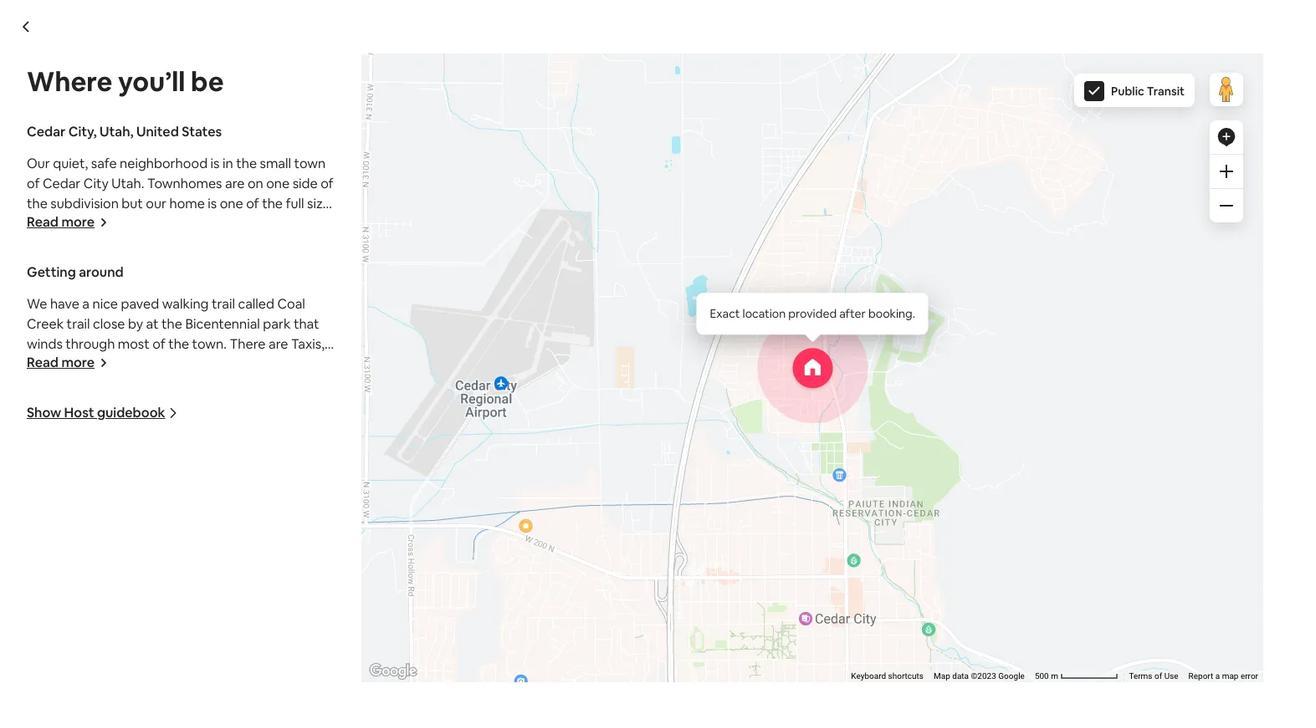 Task type: vqa. For each thing, say whether or not it's contained in the screenshot.
stay. to the right
no



Task type: locate. For each thing, give the bounding box(es) containing it.
our quiet, safe neighborhood is in the small town of cedar city utah. townhomes are on one side of the subdivision but our home is one of the full size houses with 2 car garages on the north side of the street. there is plenty of parking directly accross from our house.
[[27, 155, 334, 273], [170, 498, 1086, 535]]

0 vertical spatial 500
[[879, 429, 893, 438]]

cars
[[96, 356, 122, 373]]

0 vertical spatial subdivision
[[50, 195, 119, 213]]

500 for '500 m' button inside the where you'll be dialog
[[1035, 672, 1049, 681]]

568
[[949, 44, 966, 58]]

0 horizontal spatial full
[[286, 195, 304, 213]]

home inside where you'll be dialog
[[169, 195, 205, 213]]

read more for the
[[27, 213, 95, 231]]

1 horizontal spatial data
[[952, 672, 969, 681]]

0 vertical spatial neighborhood
[[120, 155, 208, 172]]

0 vertical spatial houses
[[27, 215, 70, 233]]

0 vertical spatial read more
[[27, 213, 95, 231]]

1 vertical spatial home
[[925, 498, 960, 515]]

0 vertical spatial plenty
[[121, 235, 160, 253]]

size inside where you'll be dialog
[[307, 195, 330, 213]]

much
[[283, 356, 318, 373]]

by up september on the left of the page
[[305, 653, 326, 676]]

google
[[842, 429, 869, 438], [999, 672, 1025, 681]]

1 horizontal spatial but
[[235, 356, 256, 373]]

1 more from the top
[[61, 213, 95, 231]]

500 m button for keyboard shortcuts button corresponding to google map
showing 4 points of interest. region
[[874, 428, 968, 440]]

1 horizontal spatial directly
[[682, 518, 729, 535]]

0 vertical spatial google image
[[174, 418, 230, 440]]

map data ©2023 google
[[778, 429, 869, 438], [934, 672, 1025, 681]]

map
[[1222, 672, 1239, 681]]

read more button up getting around
[[27, 213, 108, 231]]

m
[[895, 429, 902, 438], [1051, 672, 1058, 681]]

0 vertical spatial public
[[955, 68, 989, 84]]

quiet,
[[53, 155, 88, 172], [196, 498, 232, 515]]

map inside where you'll be dialog
[[934, 672, 950, 681]]

0 horizontal spatial shortcuts
[[732, 429, 768, 438]]

transit
[[991, 68, 1029, 84], [1147, 84, 1185, 99]]

1 vertical spatial transit
[[1147, 84, 1185, 99]]

0 horizontal spatial keyboard
[[695, 429, 730, 438]]

1 horizontal spatial garages
[[279, 518, 329, 535]]

google image down for
[[174, 418, 230, 440]]

keyboard shortcuts button for google map
showing 6 points of interest. region
[[851, 671, 924, 683]]

cedar city, utah, united states
[[27, 123, 222, 141], [170, 466, 365, 483]]

city
[[84, 175, 109, 192], [529, 498, 554, 515]]

park
[[263, 315, 291, 333]]

a left nice
[[82, 295, 90, 313]]

2 horizontal spatial but
[[877, 498, 898, 515]]

0 horizontal spatial data
[[796, 429, 813, 438]]

500 m for google map
showing 4 points of interest. region
[[879, 429, 904, 438]]

1 vertical spatial shortcuts
[[888, 672, 924, 681]]

drag pegman onto the map to open street view image inside where you'll be dialog
[[1210, 73, 1243, 106]]

shortcuts inside where you'll be dialog
[[888, 672, 924, 681]]

your stay location, map pin image inside google map
showing 6 points of interest. region
[[793, 348, 833, 388]]

shortcuts for keyboard shortcuts button corresponding to google map
showing 4 points of interest. region
[[732, 429, 768, 438]]

there
[[70, 235, 106, 253], [230, 336, 266, 353], [524, 518, 560, 535]]

subdivision inside where you'll be dialog
[[50, 195, 119, 213]]

1 horizontal spatial m
[[1051, 672, 1058, 681]]

1 vertical spatial with
[[217, 518, 243, 535]]

2 more from the top
[[61, 354, 95, 372]]

2 horizontal spatial there
[[524, 518, 560, 535]]

have
[[50, 295, 79, 313]]

1 read more from the top
[[27, 213, 95, 231]]

1 horizontal spatial quiet,
[[196, 498, 232, 515]]

keyboard shortcuts inside where you'll be dialog
[[851, 672, 924, 681]]

in
[[223, 155, 233, 172], [366, 498, 377, 515], [276, 682, 286, 697]]

1 horizontal spatial 500 m
[[1035, 672, 1061, 681]]

directly
[[228, 235, 275, 253], [682, 518, 729, 535]]

0 vertical spatial quiet,
[[53, 155, 88, 172]]

shortcuts
[[732, 429, 768, 438], [888, 672, 924, 681]]

1 horizontal spatial houses
[[170, 518, 214, 535]]

1 vertical spatial there
[[230, 336, 266, 353]]

cedar
[[27, 123, 66, 141], [43, 175, 81, 192], [170, 466, 209, 483], [488, 498, 526, 515]]

1 horizontal spatial street.
[[481, 518, 521, 535]]

1 horizontal spatial in
[[276, 682, 286, 697]]

transit inside where you'll be dialog
[[1147, 84, 1185, 99]]

1 horizontal spatial public
[[1111, 84, 1145, 99]]

m inside where you'll be dialog
[[1051, 672, 1058, 681]]

is
[[211, 155, 220, 172], [208, 195, 217, 213], [109, 235, 118, 253], [354, 498, 363, 515], [963, 498, 972, 515], [563, 518, 572, 535]]

plenty
[[121, 235, 160, 253], [575, 518, 614, 535]]

subdivision
[[50, 195, 119, 213], [806, 498, 874, 515]]

bicentennial
[[185, 315, 260, 333]]

read more up "getting"
[[27, 213, 95, 231]]

0 vertical spatial small
[[260, 155, 291, 172]]

town inside where you'll be dialog
[[294, 155, 326, 172]]

2 vertical spatial are
[[670, 498, 690, 515]]

taxis,
[[291, 336, 325, 353]]

1 vertical spatial map
[[934, 672, 950, 681]]

by
[[128, 315, 143, 333], [305, 653, 326, 676]]

our inside where you'll be dialog
[[27, 155, 50, 172]]

trail up the bicentennial
[[212, 295, 235, 313]]

500 m for google map
showing 6 points of interest. region
[[1035, 672, 1061, 681]]

0 horizontal spatial in
[[223, 155, 233, 172]]

keyboard shortcuts for keyboard shortcuts button corresponding to google map
showing 6 points of interest. region
[[851, 672, 924, 681]]

0 horizontal spatial with
[[73, 215, 100, 233]]

garages
[[136, 215, 185, 233], [279, 518, 329, 535]]

our quiet, safe neighborhood is in the small town of cedar city utah. townhomes are on one side of the subdivision but our home is one of the full size houses with 2 car garages on the north side of the street. there is plenty of parking directly accross from our house. inside where you'll be dialog
[[27, 155, 334, 273]]

where you'll be
[[27, 64, 224, 99]]

read more down winds
[[27, 354, 95, 372]]

1 vertical spatial size
[[1062, 498, 1086, 515]]

0 vertical spatial data
[[796, 429, 813, 438]]

where
[[27, 64, 112, 99]]

2017
[[352, 682, 376, 697]]

houses
[[27, 215, 70, 233], [170, 518, 214, 535]]

a left map on the right of page
[[1216, 672, 1220, 681]]

our
[[27, 155, 50, 172], [170, 498, 194, 515]]

500
[[879, 429, 893, 438], [1035, 672, 1049, 681]]

zoom out image
[[1064, 184, 1077, 197]]

house.
[[83, 255, 123, 273], [838, 518, 878, 535]]

neighborhood
[[120, 155, 208, 172], [263, 498, 351, 515]]

0 horizontal spatial accross
[[278, 235, 325, 253]]

0 horizontal spatial there
[[70, 235, 106, 253]]

city,
[[68, 123, 97, 141], [212, 466, 240, 483]]

0 horizontal spatial google
[[842, 429, 869, 438]]

1 horizontal spatial 2
[[246, 518, 254, 535]]

drag pegman onto the map to open street view image
[[1054, 58, 1087, 91], [1210, 73, 1243, 106]]

0 horizontal spatial but
[[122, 195, 143, 213]]

map data ©2023 google inside where you'll be dialog
[[934, 672, 1025, 681]]

map data ©2023 google for '500 m' button for keyboard shortcuts button corresponding to google map
showing 4 points of interest. region
[[778, 429, 869, 438]]

plenty inside where you'll be dialog
[[121, 235, 160, 253]]

public
[[27, 376, 64, 393]]

500 m button inside where you'll be dialog
[[1030, 671, 1124, 683]]

safe inside where you'll be dialog
[[91, 155, 117, 172]]

0 vertical spatial utah.
[[112, 175, 144, 192]]

0 vertical spatial our
[[27, 155, 50, 172]]

©2023 inside where you'll be dialog
[[971, 672, 996, 681]]

0 vertical spatial states
[[182, 123, 222, 141]]

coal
[[277, 295, 305, 313]]

1 horizontal spatial 500 m button
[[1030, 671, 1124, 683]]

keyboard shortcuts
[[695, 429, 768, 438], [851, 672, 924, 681]]

1 horizontal spatial neighborhood
[[263, 498, 351, 515]]

1 horizontal spatial keyboard
[[851, 672, 886, 681]]

full inside where you'll be dialog
[[286, 195, 304, 213]]

read more button down winds
[[27, 354, 108, 372]]

north
[[231, 215, 267, 233], [374, 518, 410, 535]]

car inside where you'll be dialog
[[113, 215, 133, 233]]

map
[[778, 429, 794, 438], [934, 672, 950, 681]]

500 inside where you'll be dialog
[[1035, 672, 1049, 681]]

keyboard shortcuts button
[[695, 428, 768, 440], [851, 671, 924, 683]]

tyra
[[330, 653, 368, 676]]

0 vertical spatial ©2023
[[815, 429, 840, 438]]

drag pegman onto the map to open street view image up add a place to the map icon
[[1210, 73, 1243, 106]]

drag pegman onto the map to open street view image up add a place to the map image
[[1054, 58, 1087, 91]]

be
[[191, 64, 224, 99]]

1 horizontal spatial 500
[[1035, 672, 1049, 681]]

townhomes inside where you'll be dialog
[[147, 175, 222, 192]]

keyboard inside where you'll be dialog
[[851, 672, 886, 681]]

are
[[225, 175, 245, 192], [269, 336, 288, 353], [670, 498, 690, 515]]

read more
[[27, 213, 95, 231], [27, 354, 95, 372]]

google image
[[174, 418, 230, 440], [366, 661, 421, 683]]

1 vertical spatial read more
[[27, 354, 95, 372]]

size
[[307, 195, 330, 213], [1062, 498, 1086, 515]]

1 read from the top
[[27, 213, 59, 231]]

500 m button
[[874, 428, 968, 440], [1030, 671, 1124, 683]]

full
[[286, 195, 304, 213], [1041, 498, 1059, 515]]

use
[[1164, 672, 1179, 681]]

where you'll be dialog
[[0, 0, 1290, 710]]

side
[[293, 175, 318, 192], [269, 215, 295, 233], [738, 498, 763, 515], [413, 518, 438, 535]]

read down winds
[[27, 354, 59, 372]]

1 vertical spatial m
[[1051, 672, 1058, 681]]

500 m inside where you'll be dialog
[[1035, 672, 1061, 681]]

united
[[136, 123, 179, 141], [280, 466, 322, 483]]

1 vertical spatial 500
[[1035, 672, 1049, 681]]

0 vertical spatial public transit
[[955, 68, 1029, 84]]

utah.
[[112, 175, 144, 192], [557, 498, 590, 515]]

utah,
[[100, 123, 134, 141], [243, 466, 277, 483]]

0 vertical spatial keyboard shortcuts
[[695, 429, 768, 438]]

0 horizontal spatial google image
[[174, 418, 230, 440]]

parking inside where you'll be dialog
[[179, 235, 225, 253]]

map for keyboard shortcuts button corresponding to google map
showing 4 points of interest. region
[[778, 429, 794, 438]]

house. inside where you'll be dialog
[[83, 255, 123, 273]]

your stay location, map pin image
[[619, 219, 659, 259], [793, 348, 833, 388]]

google inside where you'll be dialog
[[999, 672, 1025, 681]]

google map
showing 4 points of interest. region
[[152, 0, 1223, 627]]

2 read from the top
[[27, 354, 59, 372]]

0 vertical spatial your stay location, map pin image
[[619, 219, 659, 259]]

keyboard shortcuts for keyboard shortcuts button corresponding to google map
showing 4 points of interest. region
[[695, 429, 768, 438]]

zoom in image
[[1064, 150, 1077, 163]]

drag pegman onto the map to open street view image for google map
showing 6 points of interest. region
[[1210, 73, 1243, 106]]

a
[[82, 295, 90, 313], [1216, 672, 1220, 681]]

0 horizontal spatial small
[[260, 155, 291, 172]]

1 horizontal spatial are
[[269, 336, 288, 353]]

1 vertical spatial data
[[952, 672, 969, 681]]

1 vertical spatial more
[[61, 354, 95, 372]]

getting
[[27, 264, 76, 281]]

street.
[[27, 235, 67, 253], [481, 518, 521, 535]]

0 horizontal spatial keyboard shortcuts button
[[695, 428, 768, 440]]

1 horizontal spatial ©2023
[[971, 672, 996, 681]]

and
[[125, 356, 148, 373]]

google for '500 m' button for keyboard shortcuts button corresponding to google map
showing 4 points of interest. region
[[842, 429, 869, 438]]

1 vertical spatial a
[[1216, 672, 1220, 681]]

through
[[66, 336, 115, 353]]

1 read more button from the top
[[27, 213, 108, 231]]

read
[[27, 213, 59, 231], [27, 354, 59, 372]]

1 horizontal spatial utah,
[[243, 466, 277, 483]]

of
[[27, 175, 40, 192], [321, 175, 334, 192], [246, 195, 259, 213], [298, 215, 310, 233], [163, 235, 176, 253], [152, 336, 165, 353], [472, 498, 485, 515], [766, 498, 779, 515], [1001, 498, 1014, 515], [441, 518, 454, 535], [617, 518, 630, 535], [1155, 672, 1162, 681]]

2 vertical spatial in
[[276, 682, 286, 697]]

states
[[182, 123, 222, 141], [325, 466, 365, 483]]

1 horizontal spatial home
[[925, 498, 960, 515]]

more
[[61, 213, 95, 231], [61, 354, 95, 372]]

home
[[169, 195, 205, 213], [925, 498, 960, 515]]

©2023 for '500 m' button inside the where you'll be dialog
[[971, 672, 996, 681]]

our
[[146, 195, 167, 213], [60, 255, 80, 273], [901, 498, 922, 515], [814, 518, 835, 535]]

for
[[186, 356, 204, 373]]

1 vertical spatial 500 m
[[1035, 672, 1061, 681]]

google image for google map
showing 4 points of interest. region
[[174, 418, 230, 440]]

keyboard shortcuts button for google map
showing 4 points of interest. region
[[695, 428, 768, 440]]

read more for through
[[27, 354, 95, 372]]

0 vertical spatial cedar city, utah, united states
[[27, 123, 222, 141]]

m for keyboard shortcuts button corresponding to google map
showing 6 points of interest. region
[[1051, 672, 1058, 681]]

0 vertical spatial town
[[294, 155, 326, 172]]

north inside where you'll be dialog
[[231, 215, 267, 233]]

more up getting around
[[61, 213, 95, 231]]

1 vertical spatial google image
[[366, 661, 421, 683]]

500 for '500 m' button for keyboard shortcuts button corresponding to google map
showing 4 points of interest. region
[[879, 429, 893, 438]]

0 vertical spatial garages
[[136, 215, 185, 233]]

1 vertical spatial but
[[235, 356, 256, 373]]

0 vertical spatial read more button
[[27, 213, 108, 231]]

0 vertical spatial parking
[[179, 235, 225, 253]]

houses inside where you'll be dialog
[[27, 215, 70, 233]]

read up "getting"
[[27, 213, 59, 231]]

1 vertical spatial public transit
[[1111, 84, 1185, 99]]

0 vertical spatial shortcuts
[[732, 429, 768, 438]]

keyboard for keyboard shortcuts button corresponding to google map
showing 6 points of interest. region
[[851, 672, 886, 681]]

0 horizontal spatial utah.
[[112, 175, 144, 192]]

small
[[260, 155, 291, 172], [403, 498, 435, 515]]

4.97 · 568 reviews
[[921, 44, 1004, 58]]

0 vertical spatial keyboard
[[695, 429, 730, 438]]

there inside we have a nice paved walking trail called coal creek trail close by at the bicentennial park that winds through most of the town. there are taxis, turo rental cars and bikes for rent but not much public transportation.
[[230, 336, 266, 353]]

2 read more button from the top
[[27, 354, 108, 372]]

0 horizontal spatial trail
[[67, 315, 90, 333]]

report a map error link
[[1189, 672, 1258, 681]]

one
[[266, 175, 290, 192], [220, 195, 243, 213], [712, 498, 735, 515], [975, 498, 998, 515]]

1 horizontal spatial google image
[[366, 661, 421, 683]]

data
[[796, 429, 813, 438], [952, 672, 969, 681]]

the
[[236, 155, 257, 172], [27, 195, 48, 213], [262, 195, 283, 213], [207, 215, 228, 233], [313, 215, 334, 233], [162, 315, 182, 333], [168, 336, 189, 353], [380, 498, 400, 515], [782, 498, 803, 515], [1017, 498, 1038, 515], [350, 518, 371, 535], [457, 518, 478, 535]]

©2023
[[815, 429, 840, 438], [971, 672, 996, 681]]

town.
[[192, 336, 227, 353]]

1 horizontal spatial townhomes
[[593, 498, 668, 515]]

more down the through
[[61, 354, 95, 372]]

around
[[79, 264, 124, 281]]

trail up the through
[[67, 315, 90, 333]]

called
[[238, 295, 274, 313]]

1 horizontal spatial trail
[[212, 295, 235, 313]]

0 vertical spatial 500 m
[[879, 429, 904, 438]]

google image right september on the left of the page
[[366, 661, 421, 683]]

2 read more from the top
[[27, 354, 95, 372]]

data inside where you'll be dialog
[[952, 672, 969, 681]]

0 horizontal spatial city,
[[68, 123, 97, 141]]

by left at
[[128, 315, 143, 333]]

more for the
[[61, 213, 95, 231]]

1 vertical spatial map data ©2023 google
[[934, 672, 1025, 681]]

street. inside where you'll be dialog
[[27, 235, 67, 253]]

1 horizontal spatial map data ©2023 google
[[934, 672, 1025, 681]]

keyboard
[[695, 429, 730, 438], [851, 672, 886, 681]]



Task type: describe. For each thing, give the bounding box(es) containing it.
most
[[118, 336, 150, 353]]

september
[[288, 682, 349, 697]]

not
[[259, 356, 280, 373]]

1 vertical spatial townhomes
[[593, 498, 668, 515]]

states inside where you'll be dialog
[[182, 123, 222, 141]]

1 vertical spatial street.
[[481, 518, 521, 535]]

2 vertical spatial there
[[524, 518, 560, 535]]

add a place to the map image
[[1061, 112, 1081, 132]]

terms
[[1129, 672, 1153, 681]]

1 vertical spatial 2
[[246, 518, 254, 535]]

report
[[1189, 672, 1214, 681]]

drag pegman onto the map to open street view image for google map
showing 4 points of interest. region
[[1054, 58, 1087, 91]]

close
[[93, 315, 125, 333]]

data for keyboard shortcuts button corresponding to google map
showing 6 points of interest. region
[[952, 672, 969, 681]]

joined
[[237, 682, 274, 697]]

city inside where you'll be dialog
[[84, 175, 109, 192]]

1 vertical spatial utah,
[[243, 466, 277, 483]]

0 vertical spatial but
[[122, 195, 143, 213]]

1 vertical spatial our quiet, safe neighborhood is in the small town of cedar city utah. townhomes are on one side of the subdivision but our home is one of the full size houses with 2 car garages on the north side of the street. there is plenty of parking directly accross from our house.
[[170, 498, 1086, 535]]

0 horizontal spatial transit
[[991, 68, 1029, 84]]

winds
[[27, 336, 63, 353]]

transportation.
[[67, 376, 160, 393]]

read more button for through
[[27, 354, 108, 372]]

google for '500 m' button inside the where you'll be dialog
[[999, 672, 1025, 681]]

turo
[[27, 356, 55, 373]]

zoom out image
[[1220, 199, 1233, 213]]

guidebook
[[97, 404, 165, 422]]

united inside where you'll be dialog
[[136, 123, 179, 141]]

1 vertical spatial cedar city, utah, united states
[[170, 466, 365, 483]]

1 vertical spatial garages
[[279, 518, 329, 535]]

in inside where you'll be dialog
[[223, 155, 233, 172]]

show host guidebook link
[[27, 404, 179, 422]]

·
[[943, 44, 945, 58]]

shortcuts for keyboard shortcuts button corresponding to google map
showing 6 points of interest. region
[[888, 672, 924, 681]]

google map
showing 6 points of interest. region
[[325, 0, 1290, 710]]

1 horizontal spatial house.
[[838, 518, 878, 535]]

walking
[[162, 295, 209, 313]]

hosted by tyra joined in september 2017
[[237, 653, 376, 697]]

small inside where you'll be dialog
[[260, 155, 291, 172]]

2 inside where you'll be dialog
[[103, 215, 110, 233]]

paved
[[121, 295, 159, 313]]

©2023 for '500 m' button for keyboard shortcuts button corresponding to google map
showing 4 points of interest. region
[[815, 429, 840, 438]]

1 vertical spatial small
[[403, 498, 435, 515]]

city, inside where you'll be dialog
[[68, 123, 97, 141]]

utah. inside where you'll be dialog
[[112, 175, 144, 192]]

getting around
[[27, 264, 124, 281]]

creek
[[27, 315, 64, 333]]

host
[[64, 404, 94, 422]]

reviews
[[968, 44, 1004, 58]]

with inside where you'll be dialog
[[73, 215, 100, 233]]

data for keyboard shortcuts button corresponding to google map
showing 4 points of interest. region
[[796, 429, 813, 438]]

0 horizontal spatial public transit
[[955, 68, 1029, 84]]

1 horizontal spatial city,
[[212, 466, 240, 483]]

1 horizontal spatial from
[[781, 518, 811, 535]]

keyboard for keyboard shortcuts button corresponding to google map
showing 4 points of interest. region
[[695, 429, 730, 438]]

by inside we have a nice paved walking trail called coal creek trail close by at the bicentennial park that winds through most of the town. there are taxis, turo rental cars and bikes for rent but not much public transportation.
[[128, 315, 143, 333]]

500 m button for keyboard shortcuts button corresponding to google map
showing 6 points of interest. region
[[1030, 671, 1124, 683]]

from inside where you'll be dialog
[[27, 255, 57, 273]]

map data ©2023 google for '500 m' button inside the where you'll be dialog
[[934, 672, 1025, 681]]

1 vertical spatial parking
[[633, 518, 679, 535]]

1 horizontal spatial our
[[170, 498, 194, 515]]

1 horizontal spatial safe
[[235, 498, 260, 515]]

1 vertical spatial town
[[438, 498, 469, 515]]

1 vertical spatial houses
[[170, 518, 214, 535]]

read for the
[[27, 213, 59, 231]]

1 horizontal spatial full
[[1041, 498, 1059, 515]]

m for keyboard shortcuts button corresponding to google map
showing 4 points of interest. region
[[895, 429, 902, 438]]

1 vertical spatial united
[[280, 466, 322, 483]]

report a map error
[[1189, 672, 1258, 681]]

add a place to the map image
[[1217, 127, 1237, 147]]

we have a nice paved walking trail called coal creek trail close by at the bicentennial park that winds through most of the town. there are taxis, turo rental cars and bikes for rent but not much public transportation.
[[27, 295, 325, 393]]

public transit inside where you'll be dialog
[[1111, 84, 1185, 99]]

that
[[294, 315, 319, 333]]

1 horizontal spatial states
[[325, 466, 365, 483]]

you'll
[[118, 64, 185, 99]]

read for through
[[27, 354, 59, 372]]

cedar city, utah, united states inside where you'll be dialog
[[27, 123, 222, 141]]

4.97
[[921, 44, 941, 58]]

1 horizontal spatial utah.
[[557, 498, 590, 515]]

we
[[27, 295, 47, 313]]

terms of use
[[1129, 672, 1179, 681]]

bikes
[[151, 356, 183, 373]]

1 horizontal spatial a
[[1216, 672, 1220, 681]]

hosted
[[237, 653, 301, 676]]

map for keyboard shortcuts button corresponding to google map
showing 6 points of interest. region
[[934, 672, 950, 681]]

1 vertical spatial subdivision
[[806, 498, 874, 515]]

2 horizontal spatial in
[[366, 498, 377, 515]]

1 horizontal spatial size
[[1062, 498, 1086, 515]]

1 vertical spatial directly
[[682, 518, 729, 535]]

are inside we have a nice paved walking trail called coal creek trail close by at the bicentennial park that winds through most of the town. there are taxis, turo rental cars and bikes for rent but not much public transportation.
[[269, 336, 288, 353]]

2 horizontal spatial are
[[670, 498, 690, 515]]

your stay location, map pin image inside google map
showing 4 points of interest. region
[[619, 219, 659, 259]]

read more button for the
[[27, 213, 108, 231]]

more for through
[[61, 354, 95, 372]]

1 vertical spatial north
[[374, 518, 410, 535]]

at
[[146, 315, 159, 333]]

neighborhood inside where you'll be dialog
[[120, 155, 208, 172]]

quiet, inside where you'll be dialog
[[53, 155, 88, 172]]

rental
[[57, 356, 93, 373]]

accross inside where you'll be dialog
[[278, 235, 325, 253]]

rent
[[206, 356, 232, 373]]

but inside we have a nice paved walking trail called coal creek trail close by at the bicentennial park that winds through most of the town. there are taxis, turo rental cars and bikes for rent but not much public transportation.
[[235, 356, 256, 373]]

google image for google map
showing 6 points of interest. region
[[366, 661, 421, 683]]

directly inside where you'll be dialog
[[228, 235, 275, 253]]

of inside we have a nice paved walking trail called coal creek trail close by at the bicentennial park that winds through most of the town. there are taxis, turo rental cars and bikes for rent but not much public transportation.
[[152, 336, 165, 353]]

1 vertical spatial city
[[529, 498, 554, 515]]

zoom in image
[[1220, 165, 1233, 178]]

0 vertical spatial trail
[[212, 295, 235, 313]]

1 horizontal spatial accross
[[731, 518, 778, 535]]

terms of use link
[[1129, 672, 1179, 681]]

show host guidebook
[[27, 404, 165, 422]]

utah, inside where you'll be dialog
[[100, 123, 134, 141]]

garages inside where you'll be dialog
[[136, 215, 185, 233]]

1 vertical spatial plenty
[[575, 518, 614, 535]]

error
[[1241, 672, 1258, 681]]

by inside hosted by tyra joined in september 2017
[[305, 653, 326, 676]]

1 vertical spatial car
[[257, 518, 276, 535]]

1 vertical spatial quiet,
[[196, 498, 232, 515]]

a inside we have a nice paved walking trail called coal creek trail close by at the bicentennial park that winds through most of the town. there are taxis, turo rental cars and bikes for rent but not much public transportation.
[[82, 295, 90, 313]]

public inside where you'll be dialog
[[1111, 84, 1145, 99]]

0 vertical spatial are
[[225, 175, 245, 192]]

in inside hosted by tyra joined in september 2017
[[276, 682, 286, 697]]

nice
[[92, 295, 118, 313]]

show
[[27, 404, 61, 422]]



